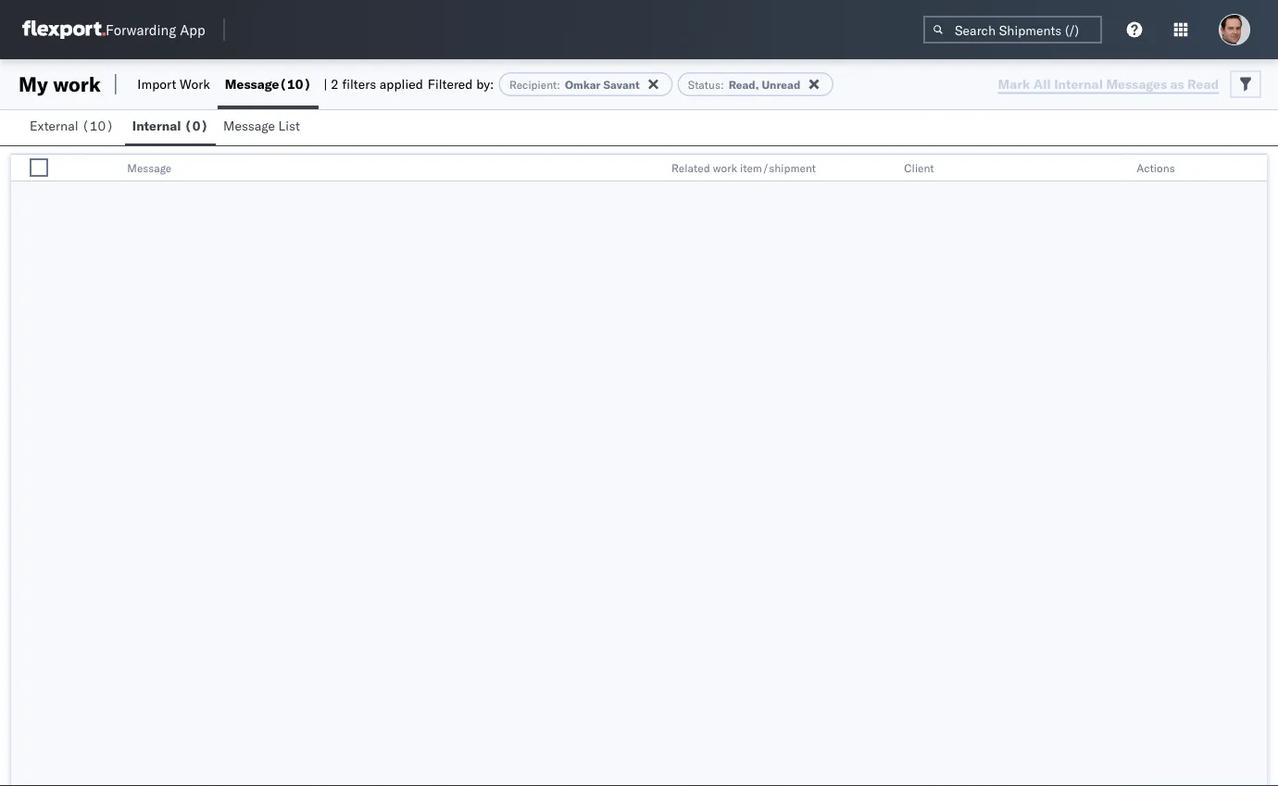 Task type: locate. For each thing, give the bounding box(es) containing it.
message up message list
[[225, 76, 279, 92]]

resize handle column header for client
[[1106, 155, 1128, 183]]

status
[[688, 77, 721, 91]]

work for related
[[713, 161, 738, 175]]

0 horizontal spatial (10)
[[82, 118, 114, 134]]

message down internal
[[127, 161, 172, 175]]

work
[[53, 71, 101, 97], [713, 161, 738, 175]]

work up external (10)
[[53, 71, 101, 97]]

forwarding app
[[106, 21, 205, 38]]

3 resize handle column header from the left
[[873, 155, 895, 183]]

0 vertical spatial message
[[225, 76, 279, 92]]

1 vertical spatial message
[[223, 118, 275, 134]]

recipient : omkar savant
[[510, 77, 640, 91]]

5 resize handle column header from the left
[[1245, 155, 1268, 183]]

status : read, unread
[[688, 77, 801, 91]]

1 : from the left
[[557, 77, 561, 91]]

: left read,
[[721, 77, 724, 91]]

(0)
[[184, 118, 208, 134]]

1 vertical spatial (10)
[[82, 118, 114, 134]]

2
[[331, 76, 339, 92]]

work right related
[[713, 161, 738, 175]]

0 horizontal spatial :
[[557, 77, 561, 91]]

1 vertical spatial work
[[713, 161, 738, 175]]

1 horizontal spatial work
[[713, 161, 738, 175]]

|
[[323, 76, 328, 92]]

0 vertical spatial (10)
[[279, 76, 311, 92]]

message
[[225, 76, 279, 92], [223, 118, 275, 134], [127, 161, 172, 175]]

1 horizontal spatial :
[[721, 77, 724, 91]]

(10)
[[279, 76, 311, 92], [82, 118, 114, 134]]

2 vertical spatial message
[[127, 161, 172, 175]]

: for recipient
[[557, 77, 561, 91]]

(10) right external
[[82, 118, 114, 134]]

:
[[557, 77, 561, 91], [721, 77, 724, 91]]

filtered
[[428, 76, 473, 92]]

4 resize handle column header from the left
[[1106, 155, 1128, 183]]

internal (0)
[[132, 118, 208, 134]]

(10) inside "button"
[[82, 118, 114, 134]]

Search Shipments (/) text field
[[924, 16, 1103, 44]]

read,
[[729, 77, 759, 91]]

flexport. image
[[22, 20, 106, 39]]

(10) left |
[[279, 76, 311, 92]]

actions
[[1137, 161, 1176, 175]]

resize handle column header for related work item/shipment
[[873, 155, 895, 183]]

: left omkar
[[557, 77, 561, 91]]

app
[[180, 21, 205, 38]]

2 resize handle column header from the left
[[640, 155, 663, 183]]

message list
[[223, 118, 300, 134]]

message inside "button"
[[223, 118, 275, 134]]

2 : from the left
[[721, 77, 724, 91]]

work for my
[[53, 71, 101, 97]]

None checkbox
[[30, 158, 48, 177]]

(10) for external (10)
[[82, 118, 114, 134]]

unread
[[762, 77, 801, 91]]

forwarding app link
[[22, 20, 205, 39]]

message left list
[[223, 118, 275, 134]]

1 horizontal spatial (10)
[[279, 76, 311, 92]]

resize handle column header
[[59, 155, 81, 183], [640, 155, 663, 183], [873, 155, 895, 183], [1106, 155, 1128, 183], [1245, 155, 1268, 183]]

0 horizontal spatial work
[[53, 71, 101, 97]]

0 vertical spatial work
[[53, 71, 101, 97]]

import work
[[137, 76, 210, 92]]

external (10) button
[[22, 109, 125, 145]]



Task type: vqa. For each thing, say whether or not it's contained in the screenshot.
2nd Scheduled from the top
no



Task type: describe. For each thing, give the bounding box(es) containing it.
import work button
[[130, 59, 218, 109]]

| 2 filters applied filtered by:
[[323, 76, 494, 92]]

my
[[19, 71, 48, 97]]

by:
[[476, 76, 494, 92]]

resize handle column header for actions
[[1245, 155, 1268, 183]]

message for list
[[223, 118, 275, 134]]

related work item/shipment
[[672, 161, 816, 175]]

related
[[672, 161, 710, 175]]

internal (0) button
[[125, 109, 216, 145]]

recipient
[[510, 77, 557, 91]]

item/shipment
[[740, 161, 816, 175]]

omkar
[[565, 77, 601, 91]]

internal
[[132, 118, 181, 134]]

import
[[137, 76, 176, 92]]

filters
[[342, 76, 376, 92]]

savant
[[604, 77, 640, 91]]

message list button
[[216, 109, 311, 145]]

client
[[905, 161, 934, 175]]

my work
[[19, 71, 101, 97]]

work
[[180, 76, 210, 92]]

forwarding
[[106, 21, 176, 38]]

resize handle column header for message
[[640, 155, 663, 183]]

applied
[[380, 76, 423, 92]]

message (10)
[[225, 76, 311, 92]]

: for status
[[721, 77, 724, 91]]

external
[[30, 118, 78, 134]]

external (10)
[[30, 118, 114, 134]]

message for (10)
[[225, 76, 279, 92]]

1 resize handle column header from the left
[[59, 155, 81, 183]]

list
[[279, 118, 300, 134]]

(10) for message (10)
[[279, 76, 311, 92]]



